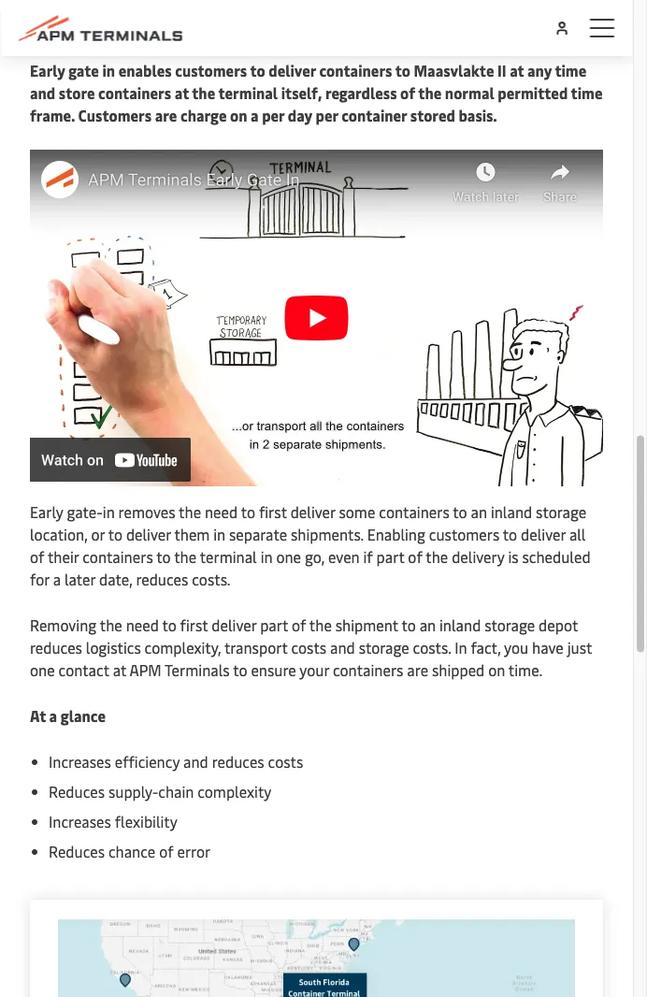 Task type: vqa. For each thing, say whether or not it's contained in the screenshot.
"by..."
no



Task type: describe. For each thing, give the bounding box(es) containing it.
ensure
[[251, 660, 296, 680]]

the up them
[[179, 502, 201, 522]]

location,
[[30, 524, 88, 544]]

removing
[[30, 615, 97, 635]]

have
[[533, 637, 564, 657]]

costs inside removing the need to first deliver part of the shipment to an inland storage depot reduces logistics complexity, transport costs and storage costs. in fact, you have just one contact at apm terminals to ensure your containers are shipped on time.
[[291, 637, 327, 657]]

time.
[[509, 660, 543, 680]]

delivery
[[452, 547, 505, 567]]

containers up the regardless
[[319, 60, 393, 80]]

shipments.
[[291, 524, 364, 544]]

frame.
[[30, 105, 75, 125]]

customers
[[78, 105, 152, 125]]

of inside early gate in enables customers to deliver containers to maasvlakte ii at any time and store containers at the terminal itself, regardless of the normal permitted time frame. customers are charge on a per day per container stored basis.
[[401, 82, 416, 103]]

gate-
[[93, 10, 157, 46]]

or
[[91, 524, 105, 544]]

of inside removing the need to first deliver part of the shipment to an inland storage depot reduces logistics complexity, transport costs and storage costs. in fact, you have just one contact at apm terminals to ensure your containers are shipped on time.
[[292, 615, 306, 635]]

error
[[177, 841, 211, 861]]

shipment
[[336, 615, 398, 635]]

1 vertical spatial time
[[571, 82, 603, 103]]

1 vertical spatial storage
[[485, 615, 535, 635]]

if
[[364, 547, 373, 567]]

chance
[[108, 841, 156, 861]]

find services offered by apm terminals globally image
[[58, 920, 575, 997]]

chain
[[158, 781, 194, 802]]

removes
[[118, 502, 175, 522]]

2 per from the left
[[316, 105, 338, 125]]

in inside early gate in enables customers to deliver containers to maasvlakte ii at any time and store containers at the terminal itself, regardless of the normal permitted time frame. customers are charge on a per day per container stored basis.
[[102, 60, 115, 80]]

permitted
[[498, 82, 568, 103]]

terminal inside early gate-in removes the need to first deliver some containers to an inland storage location, or to deliver them in separate shipments. enabling customers to deliver all of their containers to the terminal in one go, even if part of the delivery is scheduled for a later date, reduces costs.
[[200, 547, 257, 567]]

need inside early gate-in removes the need to first deliver some containers to an inland storage location, or to deliver them in separate shipments. enabling customers to deliver all of their containers to the terminal in one go, even if part of the delivery is scheduled for a later date, reduces costs.
[[205, 502, 238, 522]]

0 vertical spatial in
[[157, 10, 179, 46]]

early gate-in removes the need to first deliver some containers to an inland storage location, or to deliver them in separate shipments. enabling customers to deliver all of their containers to the terminal in one go, even if part of the delivery is scheduled for a later date, reduces costs.
[[30, 502, 591, 589]]

charge
[[181, 105, 227, 125]]

complexity
[[198, 781, 272, 802]]

increases efficiency and reduces costs
[[49, 752, 303, 772]]

and inside early gate in enables customers to deliver containers to maasvlakte ii at any time and store containers at the terminal itself, regardless of the normal permitted time frame. customers are charge on a per day per container stored basis.
[[30, 82, 55, 103]]

of up for
[[30, 547, 44, 567]]

day
[[288, 105, 313, 125]]

contact
[[59, 660, 109, 680]]

regardless
[[326, 82, 397, 103]]

a inside early gate-in removes the need to first deliver some containers to an inland storage location, or to deliver them in separate shipments. enabling customers to deliver all of their containers to the terminal in one go, even if part of the delivery is scheduled for a later date, reduces costs.
[[53, 569, 61, 589]]

just
[[568, 637, 592, 657]]

inland inside removing the need to first deliver part of the shipment to an inland storage depot reduces logistics complexity, transport costs and storage costs. in fact, you have just one contact at apm terminals to ensure your containers are shipped on time.
[[440, 615, 481, 635]]

normal
[[445, 82, 495, 103]]

later
[[64, 569, 96, 589]]

first inside early gate-in removes the need to first deliver some containers to an inland storage location, or to deliver them in separate shipments. enabling customers to deliver all of their containers to the terminal in one go, even if part of the delivery is scheduled for a later date, reduces costs.
[[259, 502, 287, 522]]

at
[[30, 706, 46, 726]]

the up your
[[310, 615, 332, 635]]

the up stored
[[419, 82, 442, 103]]

early gate in enables customers to deliver containers to maasvlakte ii at any time and store containers at the terminal itself, regardless of the normal permitted time frame. customers are charge on a per day per container stored basis.
[[30, 60, 603, 125]]

your
[[300, 660, 329, 680]]

early for early gate in enables customers to deliver containers to maasvlakte ii at any time and store containers at the terminal itself, regardless of the normal permitted time frame. customers are charge on a per day per container stored basis.
[[30, 60, 65, 80]]

increases for increases efficiency and reduces costs
[[49, 752, 111, 772]]

increases flexibility
[[49, 811, 178, 832]]

0 vertical spatial at
[[510, 60, 524, 80]]

basis.
[[459, 105, 498, 125]]

them
[[174, 524, 210, 544]]

an inside early gate-in removes the need to first deliver some containers to an inland storage location, or to deliver them in separate shipments. enabling customers to deliver all of their containers to the terminal in one go, even if part of the delivery is scheduled for a later date, reduces costs.
[[471, 502, 488, 522]]

are inside removing the need to first deliver part of the shipment to an inland storage depot reduces logistics complexity, transport costs and storage costs. in fact, you have just one contact at apm terminals to ensure your containers are shipped on time.
[[407, 660, 429, 680]]

0 vertical spatial time
[[555, 60, 587, 80]]

2 vertical spatial reduces
[[212, 752, 264, 772]]

customers inside early gate in enables customers to deliver containers to maasvlakte ii at any time and store containers at the terminal itself, regardless of the normal permitted time frame. customers are charge on a per day per container stored basis.
[[175, 60, 247, 80]]

1 vertical spatial costs
[[268, 752, 303, 772]]

in inside removing the need to first deliver part of the shipment to an inland storage depot reduces logistics complexity, transport costs and storage costs. in fact, you have just one contact at apm terminals to ensure your containers are shipped on time.
[[455, 637, 467, 657]]

at a glance
[[30, 706, 106, 726]]

reduces inside early gate-in removes the need to first deliver some containers to an inland storage location, or to deliver them in separate shipments. enabling customers to deliver all of their containers to the terminal in one go, even if part of the delivery is scheduled for a later date, reduces costs.
[[136, 569, 188, 589]]

deliver down removes at the left bottom of the page
[[126, 524, 171, 544]]

deliver up the shipments.
[[291, 502, 336, 522]]

containers up enabling
[[379, 502, 450, 522]]

gate-
[[67, 502, 103, 522]]

gate
[[68, 60, 99, 80]]

their
[[48, 547, 79, 567]]



Task type: locate. For each thing, give the bounding box(es) containing it.
0 horizontal spatial an
[[420, 615, 436, 635]]

in right them
[[214, 524, 226, 544]]

1 horizontal spatial inland
[[491, 502, 533, 522]]

0 vertical spatial first
[[259, 502, 287, 522]]

1 vertical spatial are
[[407, 660, 429, 680]]

1 vertical spatial part
[[260, 615, 288, 635]]

the up logistics
[[100, 615, 122, 635]]

2 early from the top
[[30, 60, 65, 80]]

supply-
[[108, 781, 158, 802]]

and up frame.
[[30, 82, 55, 103]]

2 horizontal spatial storage
[[536, 502, 587, 522]]

a right for
[[53, 569, 61, 589]]

container
[[342, 105, 407, 125]]

1 reduces from the top
[[49, 781, 105, 802]]

are left charge
[[155, 105, 177, 125]]

storage
[[536, 502, 587, 522], [485, 615, 535, 635], [359, 637, 410, 657]]

1 horizontal spatial an
[[471, 502, 488, 522]]

0 horizontal spatial per
[[262, 105, 285, 125]]

to
[[250, 60, 265, 80], [396, 60, 411, 80], [241, 502, 255, 522], [453, 502, 468, 522], [108, 524, 123, 544], [503, 524, 518, 544], [157, 547, 171, 567], [162, 615, 177, 635], [402, 615, 416, 635], [233, 660, 248, 680]]

per left day
[[262, 105, 285, 125]]

on inside early gate in enables customers to deliver containers to maasvlakte ii at any time and store containers at the terminal itself, regardless of the normal permitted time frame. customers are charge on a per day per container stored basis.
[[230, 105, 247, 125]]

inland
[[491, 502, 533, 522], [440, 615, 481, 635]]

1 horizontal spatial costs.
[[413, 637, 451, 657]]

costs. inside removing the need to first deliver part of the shipment to an inland storage depot reduces logistics complexity, transport costs and storage costs. in fact, you have just one contact at apm terminals to ensure your containers are shipped on time.
[[413, 637, 451, 657]]

complexity,
[[145, 637, 221, 657]]

0 horizontal spatial costs.
[[192, 569, 231, 589]]

2 horizontal spatial reduces
[[212, 752, 264, 772]]

1 vertical spatial and
[[330, 637, 355, 657]]

of left the error
[[159, 841, 174, 861]]

shipped
[[432, 660, 485, 680]]

0 vertical spatial reduces
[[49, 781, 105, 802]]

one
[[276, 547, 301, 567], [30, 660, 55, 680]]

deliver inside early gate in enables customers to deliver containers to maasvlakte ii at any time and store containers at the terminal itself, regardless of the normal permitted time frame. customers are charge on a per day per container stored basis.
[[269, 60, 316, 80]]

0 vertical spatial customers
[[175, 60, 247, 80]]

costs up the complexity
[[268, 752, 303, 772]]

0 horizontal spatial storage
[[359, 637, 410, 657]]

0 horizontal spatial part
[[260, 615, 288, 635]]

1 vertical spatial one
[[30, 660, 55, 680]]

reduces for reduces chance of error
[[49, 841, 105, 861]]

logistics
[[86, 637, 141, 657]]

2 vertical spatial early
[[30, 502, 63, 522]]

need up them
[[205, 502, 238, 522]]

scheduled
[[523, 547, 591, 567]]

and inside removing the need to first deliver part of the shipment to an inland storage depot reduces logistics complexity, transport costs and storage costs. in fact, you have just one contact at apm terminals to ensure your containers are shipped on time.
[[330, 637, 355, 657]]

1 vertical spatial first
[[180, 615, 208, 635]]

0 horizontal spatial reduces
[[30, 637, 82, 657]]

of up your
[[292, 615, 306, 635]]

reduces chance of error
[[49, 841, 211, 861]]

reduces
[[49, 781, 105, 802], [49, 841, 105, 861]]

the left the delivery
[[426, 547, 448, 567]]

apm
[[130, 660, 161, 680]]

0 vertical spatial costs
[[291, 637, 327, 657]]

are inside early gate in enables customers to deliver containers to maasvlakte ii at any time and store containers at the terminal itself, regardless of the normal permitted time frame. customers are charge on a per day per container stored basis.
[[155, 105, 177, 125]]

glance
[[61, 706, 106, 726]]

0 horizontal spatial at
[[113, 660, 126, 680]]

reduces inside removing the need to first deliver part of the shipment to an inland storage depot reduces logistics complexity, transport costs and storage costs. in fact, you have just one contact at apm terminals to ensure your containers are shipped on time.
[[30, 637, 82, 657]]

on inside removing the need to first deliver part of the shipment to an inland storage depot reduces logistics complexity, transport costs and storage costs. in fact, you have just one contact at apm terminals to ensure your containers are shipped on time.
[[489, 660, 506, 680]]

terminal up charge
[[218, 82, 278, 103]]

0 horizontal spatial one
[[30, 660, 55, 680]]

customers
[[175, 60, 247, 80], [429, 524, 500, 544]]

are
[[155, 105, 177, 125], [407, 660, 429, 680]]

of up stored
[[401, 82, 416, 103]]

0 horizontal spatial are
[[155, 105, 177, 125]]

reduces down removing
[[30, 637, 82, 657]]

in up shipped
[[455, 637, 467, 657]]

ii
[[498, 60, 507, 80]]

2 reduces from the top
[[49, 841, 105, 861]]

in
[[157, 10, 179, 46], [455, 637, 467, 657]]

0 vertical spatial reduces
[[136, 569, 188, 589]]

0 vertical spatial are
[[155, 105, 177, 125]]

costs
[[291, 637, 327, 657], [268, 752, 303, 772]]

for
[[30, 569, 49, 589]]

0 horizontal spatial on
[[230, 105, 247, 125]]

customers up charge
[[175, 60, 247, 80]]

in
[[102, 60, 115, 80], [103, 502, 115, 522], [214, 524, 226, 544], [261, 547, 273, 567]]

transport
[[225, 637, 288, 657]]

costs up your
[[291, 637, 327, 657]]

containers down the enables on the top left of the page
[[98, 82, 171, 103]]

at right the ii
[[510, 60, 524, 80]]

on right charge
[[230, 105, 247, 125]]

any
[[528, 60, 552, 80]]

deliver up transport
[[212, 615, 257, 635]]

time
[[555, 60, 587, 80], [571, 82, 603, 103]]

on
[[230, 105, 247, 125], [489, 660, 506, 680]]

itself,
[[281, 82, 322, 103]]

and up chain
[[183, 752, 208, 772]]

1 vertical spatial a
[[53, 569, 61, 589]]

inland up is
[[491, 502, 533, 522]]

and
[[30, 82, 55, 103], [330, 637, 355, 657], [183, 752, 208, 772]]

a
[[251, 105, 259, 125], [53, 569, 61, 589], [49, 706, 57, 726]]

removing the need to first deliver part of the shipment to an inland storage depot reduces logistics complexity, transport costs and storage costs. in fact, you have just one contact at apm terminals to ensure your containers are shipped on time.
[[30, 615, 592, 680]]

at
[[510, 60, 524, 80], [175, 82, 189, 103], [113, 660, 126, 680]]

deliver up itself,
[[269, 60, 316, 80]]

terminals
[[165, 660, 230, 680]]

containers inside removing the need to first deliver part of the shipment to an inland storage depot reduces logistics complexity, transport costs and storage costs. in fact, you have just one contact at apm terminals to ensure your containers are shipped on time.
[[333, 660, 404, 680]]

0 vertical spatial terminal
[[218, 82, 278, 103]]

all
[[570, 524, 586, 544]]

1 horizontal spatial on
[[489, 660, 506, 680]]

reduces right date,
[[136, 569, 188, 589]]

0 vertical spatial need
[[205, 502, 238, 522]]

1 vertical spatial terminal
[[200, 547, 257, 567]]

1 vertical spatial inland
[[440, 615, 481, 635]]

1 vertical spatial need
[[126, 615, 159, 635]]

at down logistics
[[113, 660, 126, 680]]

and down shipment in the bottom right of the page
[[330, 637, 355, 657]]

inland up fact,
[[440, 615, 481, 635]]

2 vertical spatial and
[[183, 752, 208, 772]]

inland inside early gate-in removes the need to first deliver some containers to an inland storage location, or to deliver them in separate shipments. enabling customers to deliver all of their containers to the terminal in one go, even if part of the delivery is scheduled for a later date, reduces costs.
[[491, 502, 533, 522]]

deliver
[[269, 60, 316, 80], [291, 502, 336, 522], [126, 524, 171, 544], [521, 524, 566, 544], [212, 615, 257, 635]]

1 horizontal spatial part
[[377, 547, 405, 567]]

1 horizontal spatial and
[[183, 752, 208, 772]]

0 horizontal spatial and
[[30, 82, 55, 103]]

2 vertical spatial storage
[[359, 637, 410, 657]]

an up shipped
[[420, 615, 436, 635]]

deliver up 'scheduled'
[[521, 524, 566, 544]]

1 vertical spatial reduces
[[30, 637, 82, 657]]

early inside early gate-in removes the need to first deliver some containers to an inland storage location, or to deliver them in separate shipments. enabling customers to deliver all of their containers to the terminal in one go, even if part of the delivery is scheduled for a later date, reduces costs.
[[30, 502, 63, 522]]

go,
[[305, 547, 325, 567]]

a inside early gate in enables customers to deliver containers to maasvlakte ii at any time and store containers at the terminal itself, regardless of the normal permitted time frame. customers are charge on a per day per container stored basis.
[[251, 105, 259, 125]]

1 per from the left
[[262, 105, 285, 125]]

per
[[262, 105, 285, 125], [316, 105, 338, 125]]

increases
[[49, 752, 111, 772], [49, 811, 111, 832]]

first inside removing the need to first deliver part of the shipment to an inland storage depot reduces logistics complexity, transport costs and storage costs. in fact, you have just one contact at apm terminals to ensure your containers are shipped on time.
[[180, 615, 208, 635]]

containers
[[319, 60, 393, 80], [98, 82, 171, 103], [379, 502, 450, 522], [83, 547, 153, 567], [333, 660, 404, 680]]

time right permitted
[[571, 82, 603, 103]]

need
[[205, 502, 238, 522], [126, 615, 159, 635]]

some
[[339, 502, 376, 522]]

1 vertical spatial on
[[489, 660, 506, 680]]

costs. inside early gate-in removes the need to first deliver some containers to an inland storage location, or to deliver them in separate shipments. enabling customers to deliver all of their containers to the terminal in one go, even if part of the delivery is scheduled for a later date, reduces costs.
[[192, 569, 231, 589]]

flexibility
[[115, 811, 178, 832]]

depot
[[539, 615, 578, 635]]

1 vertical spatial customers
[[429, 524, 500, 544]]

efficiency
[[115, 752, 180, 772]]

early for early gate-in
[[30, 10, 87, 46]]

1 horizontal spatial per
[[316, 105, 338, 125]]

deliver inside removing the need to first deliver part of the shipment to an inland storage depot reduces logistics complexity, transport costs and storage costs. in fact, you have just one contact at apm terminals to ensure your containers are shipped on time.
[[212, 615, 257, 635]]

storage down shipment in the bottom right of the page
[[359, 637, 410, 657]]

costs.
[[192, 569, 231, 589], [413, 637, 451, 657]]

first up complexity,
[[180, 615, 208, 635]]

costs. up shipped
[[413, 637, 451, 657]]

1 horizontal spatial in
[[455, 637, 467, 657]]

early up gate
[[30, 10, 87, 46]]

reduces for reduces supply-chain complexity
[[49, 781, 105, 802]]

2 vertical spatial a
[[49, 706, 57, 726]]

2 increases from the top
[[49, 811, 111, 832]]

1 vertical spatial in
[[455, 637, 467, 657]]

the down them
[[174, 547, 197, 567]]

1 vertical spatial at
[[175, 82, 189, 103]]

an
[[471, 502, 488, 522], [420, 615, 436, 635]]

0 vertical spatial early
[[30, 10, 87, 46]]

0 horizontal spatial customers
[[175, 60, 247, 80]]

early up "location,"
[[30, 502, 63, 522]]

enabling
[[367, 524, 426, 544]]

a left day
[[251, 105, 259, 125]]

in up the enables on the top left of the page
[[157, 10, 179, 46]]

increases for increases flexibility
[[49, 811, 111, 832]]

stored
[[411, 105, 456, 125]]

customers inside early gate-in removes the need to first deliver some containers to an inland storage location, or to deliver them in separate shipments. enabling customers to deliver all of their containers to the terminal in one go, even if part of the delivery is scheduled for a later date, reduces costs.
[[429, 524, 500, 544]]

1 horizontal spatial storage
[[485, 615, 535, 635]]

2 vertical spatial at
[[113, 660, 126, 680]]

the
[[192, 82, 215, 103], [419, 82, 442, 103], [179, 502, 201, 522], [174, 547, 197, 567], [426, 547, 448, 567], [100, 615, 122, 635], [310, 615, 332, 635]]

terminal inside early gate in enables customers to deliver containers to maasvlakte ii at any time and store containers at the terminal itself, regardless of the normal permitted time frame. customers are charge on a per day per container stored basis.
[[218, 82, 278, 103]]

0 vertical spatial increases
[[49, 752, 111, 772]]

1 vertical spatial an
[[420, 615, 436, 635]]

reduces supply-chain complexity
[[49, 781, 272, 802]]

time right any
[[555, 60, 587, 80]]

containers up date,
[[83, 547, 153, 567]]

0 horizontal spatial need
[[126, 615, 159, 635]]

maasvlakte
[[414, 60, 494, 80]]

0 vertical spatial a
[[251, 105, 259, 125]]

reduces up the complexity
[[212, 752, 264, 772]]

2 horizontal spatial and
[[330, 637, 355, 657]]

1 increases from the top
[[49, 752, 111, 772]]

1 vertical spatial costs.
[[413, 637, 451, 657]]

customers up the delivery
[[429, 524, 500, 544]]

first up separate
[[259, 502, 287, 522]]

1 horizontal spatial customers
[[429, 524, 500, 544]]

0 vertical spatial costs.
[[192, 569, 231, 589]]

reduces down 'increases flexibility'
[[49, 841, 105, 861]]

enables
[[119, 60, 172, 80]]

early for early gate-in removes the need to first deliver some containers to an inland storage location, or to deliver them in separate shipments. enabling customers to deliver all of their containers to the terminal in one go, even if part of the delivery is scheduled for a later date, reduces costs.
[[30, 502, 63, 522]]

are left shipped
[[407, 660, 429, 680]]

0 vertical spatial an
[[471, 502, 488, 522]]

even
[[328, 547, 360, 567]]

1 vertical spatial increases
[[49, 811, 111, 832]]

early gate-in
[[30, 10, 179, 46]]

1 vertical spatial early
[[30, 60, 65, 80]]

need up logistics
[[126, 615, 159, 635]]

is
[[508, 547, 519, 567]]

one left contact
[[30, 660, 55, 680]]

an inside removing the need to first deliver part of the shipment to an inland storage depot reduces logistics complexity, transport costs and storage costs. in fact, you have just one contact at apm terminals to ensure your containers are shipped on time.
[[420, 615, 436, 635]]

part inside removing the need to first deliver part of the shipment to an inland storage depot reduces logistics complexity, transport costs and storage costs. in fact, you have just one contact at apm terminals to ensure your containers are shipped on time.
[[260, 615, 288, 635]]

0 horizontal spatial first
[[180, 615, 208, 635]]

separate
[[229, 524, 287, 544]]

1 horizontal spatial are
[[407, 660, 429, 680]]

increases down glance
[[49, 752, 111, 772]]

0 vertical spatial on
[[230, 105, 247, 125]]

0 vertical spatial storage
[[536, 502, 587, 522]]

the up charge
[[192, 82, 215, 103]]

store
[[59, 82, 95, 103]]

in right gate
[[102, 60, 115, 80]]

part
[[377, 547, 405, 567], [260, 615, 288, 635]]

increases up the reduces chance of error
[[49, 811, 111, 832]]

part up transport
[[260, 615, 288, 635]]

early
[[30, 10, 87, 46], [30, 60, 65, 80], [30, 502, 63, 522]]

0 vertical spatial part
[[377, 547, 405, 567]]

0 vertical spatial and
[[30, 82, 55, 103]]

first
[[259, 502, 287, 522], [180, 615, 208, 635]]

an up the delivery
[[471, 502, 488, 522]]

one left go,
[[276, 547, 301, 567]]

need inside removing the need to first deliver part of the shipment to an inland storage depot reduces logistics complexity, transport costs and storage costs. in fact, you have just one contact at apm terminals to ensure your containers are shipped on time.
[[126, 615, 159, 635]]

0 vertical spatial inland
[[491, 502, 533, 522]]

1 early from the top
[[30, 10, 87, 46]]

a right 'at'
[[49, 706, 57, 726]]

part right if
[[377, 547, 405, 567]]

storage inside early gate-in removes the need to first deliver some containers to an inland storage location, or to deliver them in separate shipments. enabling customers to deliver all of their containers to the terminal in one go, even if part of the delivery is scheduled for a later date, reduces costs.
[[536, 502, 587, 522]]

containers down shipment in the bottom right of the page
[[333, 660, 404, 680]]

fact,
[[471, 637, 501, 657]]

terminal
[[218, 82, 278, 103], [200, 547, 257, 567]]

storage up all
[[536, 502, 587, 522]]

early left gate
[[30, 60, 65, 80]]

1 horizontal spatial at
[[175, 82, 189, 103]]

in down separate
[[261, 547, 273, 567]]

0 horizontal spatial inland
[[440, 615, 481, 635]]

of down enabling
[[408, 547, 423, 567]]

per right day
[[316, 105, 338, 125]]

1 horizontal spatial one
[[276, 547, 301, 567]]

1 horizontal spatial reduces
[[136, 569, 188, 589]]

terminal down separate
[[200, 547, 257, 567]]

costs. down them
[[192, 569, 231, 589]]

one inside removing the need to first deliver part of the shipment to an inland storage depot reduces logistics complexity, transport costs and storage costs. in fact, you have just one contact at apm terminals to ensure your containers are shipped on time.
[[30, 660, 55, 680]]

you
[[504, 637, 529, 657]]

1 vertical spatial reduces
[[49, 841, 105, 861]]

3 early from the top
[[30, 502, 63, 522]]

at inside removing the need to first deliver part of the shipment to an inland storage depot reduces logistics complexity, transport costs and storage costs. in fact, you have just one contact at apm terminals to ensure your containers are shipped on time.
[[113, 660, 126, 680]]

part inside early gate-in removes the need to first deliver some containers to an inland storage location, or to deliver them in separate shipments. enabling customers to deliver all of their containers to the terminal in one go, even if part of the delivery is scheduled for a later date, reduces costs.
[[377, 547, 405, 567]]

2 horizontal spatial at
[[510, 60, 524, 80]]

0 vertical spatial one
[[276, 547, 301, 567]]

1 horizontal spatial need
[[205, 502, 238, 522]]

0 horizontal spatial in
[[157, 10, 179, 46]]

early inside early gate in enables customers to deliver containers to maasvlakte ii at any time and store containers at the terminal itself, regardless of the normal permitted time frame. customers are charge on a per day per container stored basis.
[[30, 60, 65, 80]]

at up charge
[[175, 82, 189, 103]]

of
[[401, 82, 416, 103], [30, 547, 44, 567], [408, 547, 423, 567], [292, 615, 306, 635], [159, 841, 174, 861]]

reduces up 'increases flexibility'
[[49, 781, 105, 802]]

date,
[[99, 569, 132, 589]]

1 horizontal spatial first
[[259, 502, 287, 522]]

in up the or
[[103, 502, 115, 522]]

reduces
[[136, 569, 188, 589], [30, 637, 82, 657], [212, 752, 264, 772]]

one inside early gate-in removes the need to first deliver some containers to an inland storage location, or to deliver them in separate shipments. enabling customers to deliver all of their containers to the terminal in one go, even if part of the delivery is scheduled for a later date, reduces costs.
[[276, 547, 301, 567]]

storage up you
[[485, 615, 535, 635]]

on down fact,
[[489, 660, 506, 680]]



